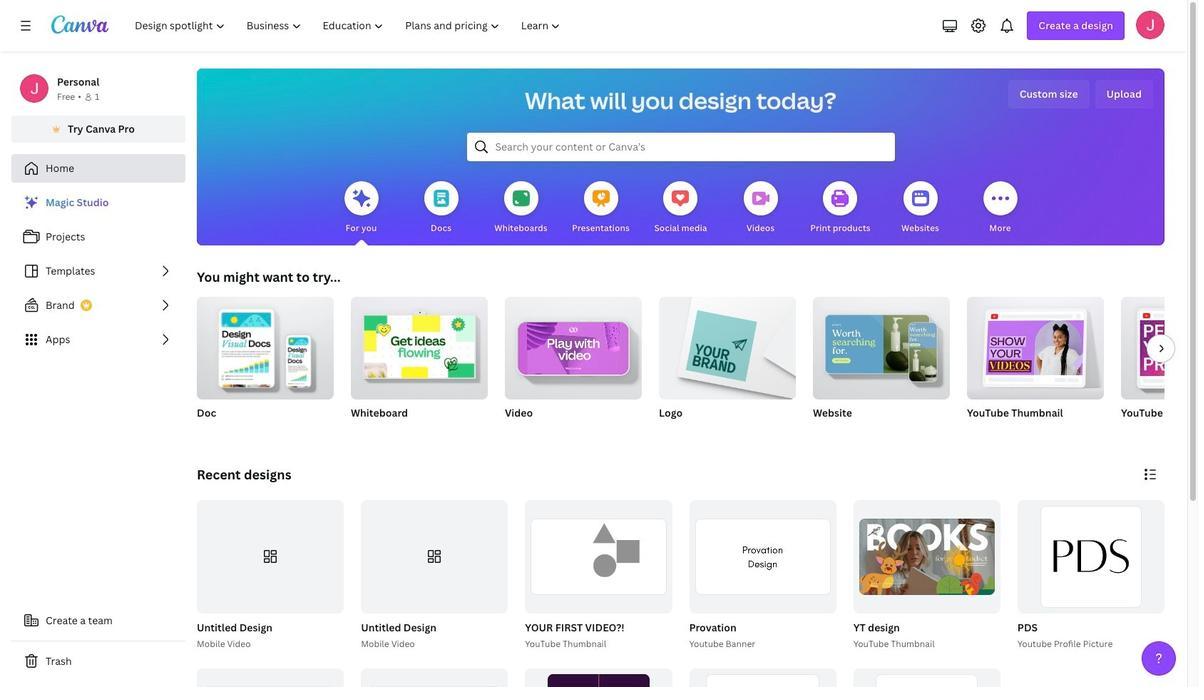 Task type: locate. For each thing, give the bounding box(es) containing it.
top level navigation element
[[126, 11, 573, 40]]

None search field
[[467, 133, 895, 161]]

Search search field
[[496, 133, 867, 161]]

list
[[11, 188, 186, 354]]

james peterson image
[[1137, 11, 1165, 39]]

group
[[197, 291, 334, 438], [197, 291, 334, 400], [351, 291, 488, 438], [351, 291, 488, 400], [505, 291, 642, 438], [505, 291, 642, 400], [659, 291, 796, 438], [659, 291, 796, 400], [813, 291, 950, 438], [813, 291, 950, 400], [968, 291, 1105, 438], [968, 291, 1105, 400], [1122, 297, 1199, 438], [1122, 297, 1199, 400], [194, 500, 344, 651], [197, 500, 344, 613], [358, 500, 508, 651], [523, 500, 673, 651], [687, 500, 837, 651], [690, 500, 837, 613], [851, 500, 1001, 651], [854, 500, 1001, 613], [1015, 500, 1165, 651], [1018, 500, 1165, 613], [525, 668, 673, 687], [690, 668, 837, 687], [854, 668, 1001, 687]]



Task type: vqa. For each thing, say whether or not it's contained in the screenshot.
'List'
yes



